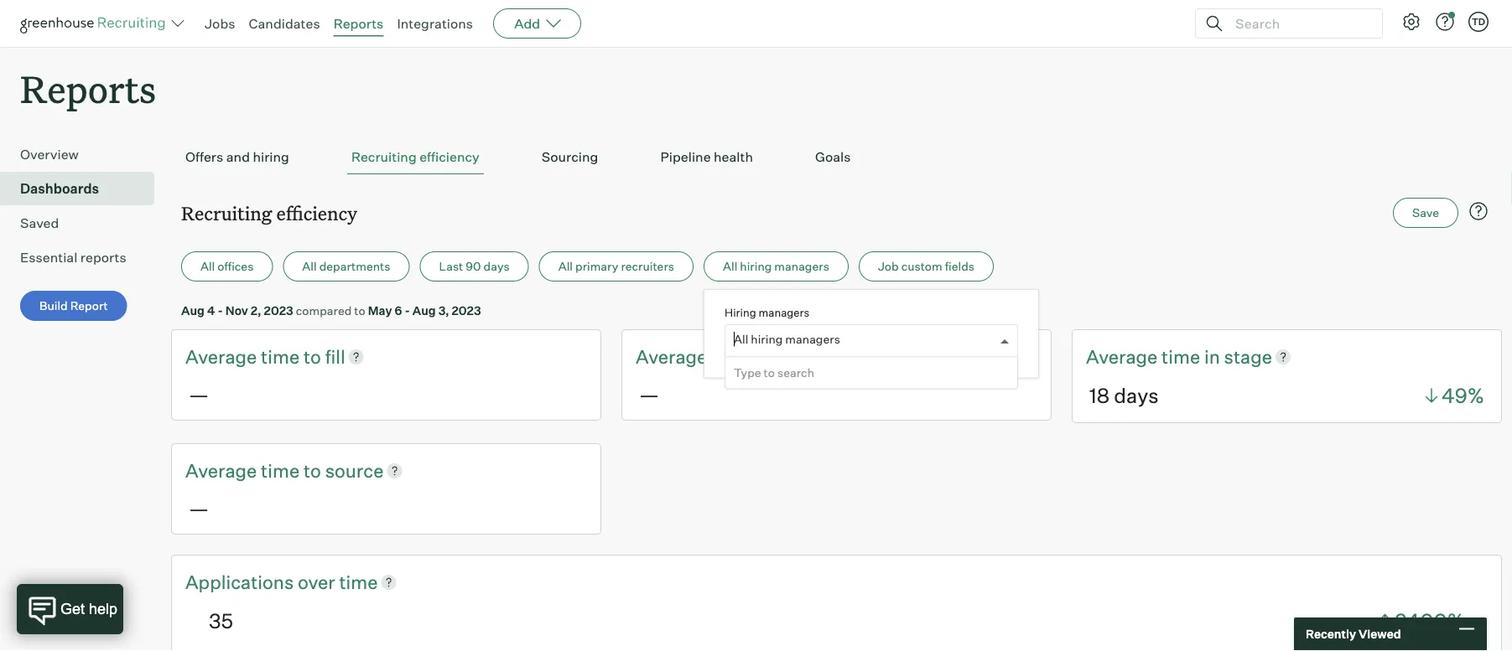 Task type: vqa. For each thing, say whether or not it's contained in the screenshot.
Preliminary
no



Task type: locate. For each thing, give the bounding box(es) containing it.
all up hiring
[[723, 259, 738, 274]]

time link down hiring
[[711, 344, 754, 370]]

time link for hire
[[711, 344, 754, 370]]

saved link
[[20, 213, 148, 233]]

all offices
[[201, 259, 254, 274]]

sourcing button
[[538, 140, 603, 175]]

average link for fill
[[185, 344, 261, 370]]

average link for hire
[[636, 344, 711, 370]]

0 vertical spatial managers
[[775, 259, 830, 274]]

recruiting
[[351, 149, 417, 165], [181, 201, 272, 225]]

time left source
[[261, 459, 300, 482]]

to left the fill
[[304, 345, 321, 368]]

health
[[714, 149, 753, 165]]

greenhouse recruiting image
[[20, 13, 171, 34]]

0 vertical spatial days
[[484, 259, 510, 274]]

fill link
[[325, 344, 345, 370]]

to
[[354, 303, 365, 318], [304, 345, 321, 368], [754, 345, 772, 368], [764, 366, 775, 381], [304, 459, 321, 482]]

all hiring managers
[[723, 259, 830, 274], [734, 332, 840, 347]]

hiring down hiring managers
[[751, 332, 783, 347]]

viewed
[[1359, 628, 1401, 642]]

1 vertical spatial reports
[[20, 64, 156, 113]]

primary
[[576, 259, 619, 274]]

aug left 3,
[[413, 303, 436, 318]]

essential reports
[[20, 249, 126, 266]]

1 horizontal spatial -
[[405, 303, 410, 318]]

configure image
[[1402, 12, 1422, 32]]

hiring inside "all hiring managers" button
[[740, 259, 772, 274]]

offers
[[185, 149, 223, 165]]

average for fill
[[185, 345, 257, 368]]

1 vertical spatial hiring
[[740, 259, 772, 274]]

2023 right 3,
[[452, 303, 481, 318]]

hiring right the and
[[253, 149, 289, 165]]

average link for source
[[185, 458, 261, 484]]

0 horizontal spatial recruiting
[[181, 201, 272, 225]]

1 vertical spatial efficiency
[[276, 201, 357, 225]]

recruiting inside button
[[351, 149, 417, 165]]

time link left the source link
[[261, 458, 304, 484]]

0 horizontal spatial efficiency
[[276, 201, 357, 225]]

2,
[[251, 303, 261, 318]]

type to search
[[734, 366, 815, 381]]

overview link
[[20, 144, 148, 165]]

1 horizontal spatial days
[[1114, 383, 1159, 409]]

time link left fill link
[[261, 344, 304, 370]]

save
[[1413, 206, 1440, 220]]

all departments button
[[283, 252, 410, 282]]

offers and hiring
[[185, 149, 289, 165]]

4
[[207, 303, 215, 318]]

all for all departments button
[[302, 259, 317, 274]]

average link for stage
[[1086, 344, 1162, 370]]

—
[[189, 382, 209, 407], [639, 382, 659, 407], [189, 496, 209, 521]]

all left departments
[[302, 259, 317, 274]]

integrations
[[397, 15, 473, 32]]

recruiting efficiency inside button
[[351, 149, 480, 165]]

add
[[514, 15, 540, 32]]

aug left 4
[[181, 303, 205, 318]]

Search text field
[[1232, 11, 1367, 36]]

0 horizontal spatial days
[[484, 259, 510, 274]]

may
[[368, 303, 392, 318]]

all primary recruiters button
[[539, 252, 694, 282]]

tab list
[[181, 140, 1492, 175]]

1 vertical spatial days
[[1114, 383, 1159, 409]]

1 vertical spatial recruiting
[[181, 201, 272, 225]]

to left hire
[[754, 345, 772, 368]]

all hiring managers up hiring managers
[[723, 259, 830, 274]]

compared
[[296, 303, 352, 318]]

candidates link
[[249, 15, 320, 32]]

time for source
[[261, 459, 300, 482]]

efficiency
[[420, 149, 480, 165], [276, 201, 357, 225]]

managers up hiring managers
[[775, 259, 830, 274]]

6
[[395, 303, 402, 318]]

over link
[[298, 569, 339, 595]]

2 aug from the left
[[413, 303, 436, 318]]

2023 right 2,
[[264, 303, 293, 318]]

0 vertical spatial reports
[[334, 15, 384, 32]]

average time to
[[185, 345, 325, 368], [636, 345, 776, 368], [185, 459, 325, 482]]

faq image
[[1469, 202, 1489, 222]]

None field
[[734, 326, 738, 357]]

1 horizontal spatial aug
[[413, 303, 436, 318]]

0 vertical spatial recruiting
[[351, 149, 417, 165]]

average link
[[185, 344, 261, 370], [636, 344, 711, 370], [1086, 344, 1162, 370], [185, 458, 261, 484]]

to link
[[304, 344, 325, 370], [754, 344, 776, 370], [304, 458, 325, 484]]

all offices button
[[181, 252, 273, 282]]

custom
[[902, 259, 943, 274]]

reports down 'greenhouse recruiting' image
[[20, 64, 156, 113]]

time link left 'stage' link
[[1162, 344, 1205, 370]]

and
[[226, 149, 250, 165]]

all hiring managers inside "all hiring managers" button
[[723, 259, 830, 274]]

1 horizontal spatial 2023
[[452, 303, 481, 318]]

essential reports link
[[20, 248, 148, 268]]

last 90 days
[[439, 259, 510, 274]]

recruiting efficiency button
[[347, 140, 484, 175]]

time down 2,
[[261, 345, 300, 368]]

time link
[[261, 344, 304, 370], [711, 344, 754, 370], [1162, 344, 1205, 370], [261, 458, 304, 484], [339, 569, 378, 595]]

0 vertical spatial all hiring managers
[[723, 259, 830, 274]]

all hiring managers down hiring managers
[[734, 332, 840, 347]]

job custom fields button
[[859, 252, 994, 282]]

0 horizontal spatial -
[[218, 303, 223, 318]]

time down hiring
[[711, 345, 750, 368]]

average for source
[[185, 459, 257, 482]]

add button
[[493, 8, 582, 39]]

managers right hiring
[[759, 306, 810, 319]]

time left in
[[1162, 345, 1201, 368]]

td
[[1472, 16, 1486, 27]]

1 vertical spatial recruiting efficiency
[[181, 201, 357, 225]]

over
[[298, 571, 335, 594]]

0 vertical spatial recruiting efficiency
[[351, 149, 480, 165]]

- right 6
[[405, 303, 410, 318]]

2 vertical spatial managers
[[786, 332, 840, 347]]

time right 'over'
[[339, 571, 378, 594]]

18 days
[[1090, 383, 1159, 409]]

average
[[185, 345, 257, 368], [636, 345, 707, 368], [1086, 345, 1158, 368], [185, 459, 257, 482]]

hiring up hiring managers
[[740, 259, 772, 274]]

recently viewed
[[1306, 628, 1401, 642]]

all hiring managers button
[[704, 252, 849, 282]]

all for the all offices button
[[201, 259, 215, 274]]

average time to for fill
[[185, 345, 325, 368]]

— for fill
[[189, 382, 209, 407]]

1 vertical spatial all hiring managers
[[734, 332, 840, 347]]

in
[[1205, 345, 1220, 368]]

days
[[484, 259, 510, 274], [1114, 383, 1159, 409]]

aug
[[181, 303, 205, 318], [413, 303, 436, 318]]

managers up search
[[786, 332, 840, 347]]

reports right the candidates at the left top
[[334, 15, 384, 32]]

- right 4
[[218, 303, 223, 318]]

all left primary
[[559, 259, 573, 274]]

all down hiring
[[734, 332, 749, 347]]

1 horizontal spatial recruiting
[[351, 149, 417, 165]]

days inside button
[[484, 259, 510, 274]]

offers and hiring button
[[181, 140, 294, 175]]

to left source
[[304, 459, 321, 482]]

reports
[[334, 15, 384, 32], [20, 64, 156, 113]]

time link for stage
[[1162, 344, 1205, 370]]

recruiting efficiency
[[351, 149, 480, 165], [181, 201, 357, 225]]

hiring
[[253, 149, 289, 165], [740, 259, 772, 274], [751, 332, 783, 347]]

time for stage
[[1162, 345, 1201, 368]]

all left offices
[[201, 259, 215, 274]]

0 horizontal spatial aug
[[181, 303, 205, 318]]

time for hire
[[711, 345, 750, 368]]

average time to for hire
[[636, 345, 776, 368]]

to for fill
[[304, 345, 321, 368]]

0 vertical spatial efficiency
[[420, 149, 480, 165]]

0 horizontal spatial 2023
[[264, 303, 293, 318]]

1 horizontal spatial efficiency
[[420, 149, 480, 165]]

applications link
[[185, 569, 298, 595]]

days right 18
[[1114, 383, 1159, 409]]

to for hire
[[754, 345, 772, 368]]

days right 90
[[484, 259, 510, 274]]

applications over
[[185, 571, 339, 594]]

save button
[[1394, 198, 1459, 228]]

1 horizontal spatial reports
[[334, 15, 384, 32]]

managers
[[775, 259, 830, 274], [759, 306, 810, 319], [786, 332, 840, 347]]

0 vertical spatial hiring
[[253, 149, 289, 165]]

time
[[261, 345, 300, 368], [711, 345, 750, 368], [1162, 345, 1201, 368], [261, 459, 300, 482], [339, 571, 378, 594]]

time for fill
[[261, 345, 300, 368]]



Task type: describe. For each thing, give the bounding box(es) containing it.
18
[[1090, 383, 1110, 409]]

— for source
[[189, 496, 209, 521]]

td button
[[1469, 12, 1489, 32]]

td button
[[1466, 8, 1492, 35]]

reports
[[80, 249, 126, 266]]

— for hire
[[639, 382, 659, 407]]

build report button
[[20, 291, 127, 321]]

1 vertical spatial managers
[[759, 306, 810, 319]]

recruiters
[[621, 259, 675, 274]]

managers inside button
[[775, 259, 830, 274]]

2 - from the left
[[405, 303, 410, 318]]

job
[[878, 259, 899, 274]]

goals button
[[811, 140, 855, 175]]

0 horizontal spatial reports
[[20, 64, 156, 113]]

to link for hire
[[754, 344, 776, 370]]

reports link
[[334, 15, 384, 32]]

pipeline
[[661, 149, 711, 165]]

last 90 days button
[[420, 252, 529, 282]]

to right type
[[764, 366, 775, 381]]

time link for fill
[[261, 344, 304, 370]]

1 - from the left
[[218, 303, 223, 318]]

offices
[[218, 259, 254, 274]]

fields
[[945, 259, 975, 274]]

in link
[[1205, 344, 1224, 370]]

average time to for source
[[185, 459, 325, 482]]

3,
[[438, 303, 449, 318]]

dashboards link
[[20, 179, 148, 199]]

build
[[39, 299, 68, 313]]

all departments
[[302, 259, 390, 274]]

goals
[[815, 149, 851, 165]]

average for stage
[[1086, 345, 1158, 368]]

job custom fields
[[878, 259, 975, 274]]

average for hire
[[636, 345, 707, 368]]

candidates
[[249, 15, 320, 32]]

pipeline health
[[661, 149, 753, 165]]

hire
[[776, 345, 809, 368]]

hiring managers
[[725, 306, 810, 319]]

49%
[[1442, 383, 1485, 409]]

essential
[[20, 249, 77, 266]]

to left the may
[[354, 303, 365, 318]]

departments
[[319, 259, 390, 274]]

overview
[[20, 146, 79, 163]]

average time in
[[1086, 345, 1224, 368]]

fill
[[325, 345, 345, 368]]

recently
[[1306, 628, 1357, 642]]

all primary recruiters
[[559, 259, 675, 274]]

nov
[[225, 303, 248, 318]]

source
[[325, 459, 384, 482]]

time link right 'over'
[[339, 569, 378, 595]]

pipeline health button
[[656, 140, 758, 175]]

hiring
[[725, 306, 756, 319]]

time link for source
[[261, 458, 304, 484]]

applications
[[185, 571, 294, 594]]

all for all primary recruiters button
[[559, 259, 573, 274]]

all for "all hiring managers" button
[[723, 259, 738, 274]]

efficiency inside button
[[420, 149, 480, 165]]

integrations link
[[397, 15, 473, 32]]

stage link
[[1224, 344, 1273, 370]]

stage
[[1224, 345, 1273, 368]]

source link
[[325, 458, 384, 484]]

report
[[70, 299, 108, 313]]

jobs link
[[205, 15, 235, 32]]

90
[[466, 259, 481, 274]]

last
[[439, 259, 463, 274]]

35
[[209, 609, 233, 634]]

2 2023 from the left
[[452, 303, 481, 318]]

type
[[734, 366, 761, 381]]

build report
[[39, 299, 108, 313]]

search
[[778, 366, 815, 381]]

1 2023 from the left
[[264, 303, 293, 318]]

to for source
[[304, 459, 321, 482]]

to link for source
[[304, 458, 325, 484]]

saved
[[20, 215, 59, 232]]

2 vertical spatial hiring
[[751, 332, 783, 347]]

aug 4 - nov 2, 2023 compared to may 6 - aug 3, 2023
[[181, 303, 481, 318]]

3400%
[[1395, 609, 1465, 634]]

sourcing
[[542, 149, 598, 165]]

hiring inside offers and hiring button
[[253, 149, 289, 165]]

to link for fill
[[304, 344, 325, 370]]

hire link
[[776, 344, 809, 370]]

1 aug from the left
[[181, 303, 205, 318]]

jobs
[[205, 15, 235, 32]]

dashboards
[[20, 181, 99, 197]]

tab list containing offers and hiring
[[181, 140, 1492, 175]]



